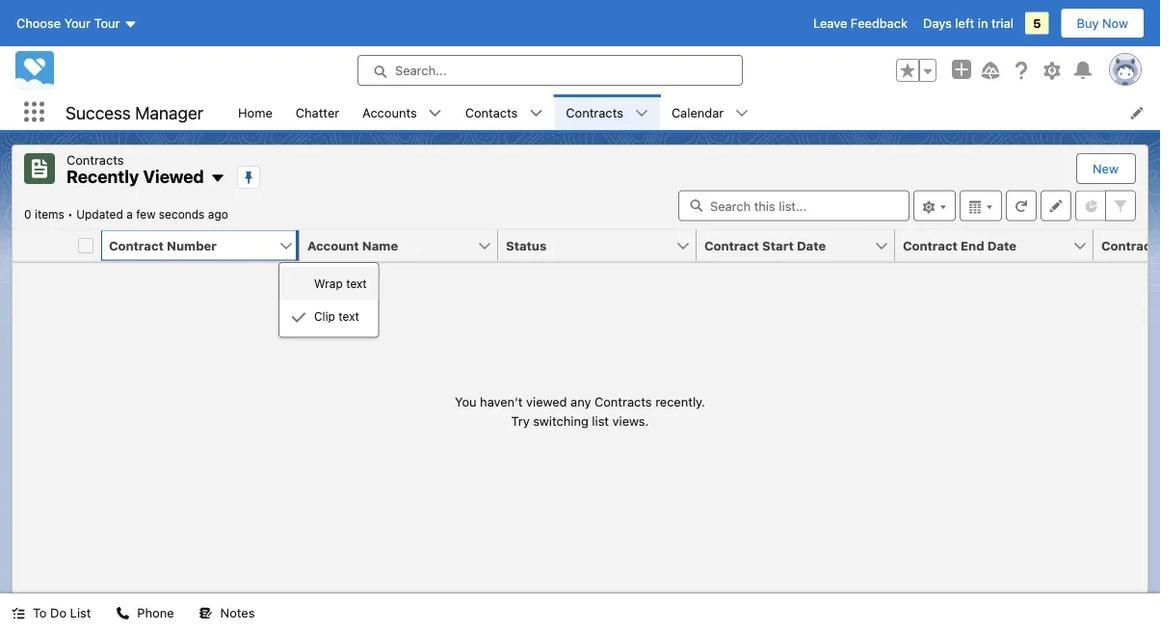 Task type: describe. For each thing, give the bounding box(es) containing it.
t
[[1159, 238, 1160, 252]]

date for contract start date
[[797, 238, 826, 252]]

few
[[136, 208, 156, 221]]

a
[[126, 208, 133, 221]]

viewed
[[526, 394, 567, 409]]

0 horizontal spatial text default image
[[210, 171, 225, 186]]

tour
[[94, 16, 120, 30]]

contracts link
[[554, 94, 635, 130]]

account name button
[[300, 230, 477, 261]]

chatter link
[[284, 94, 351, 130]]

items
[[35, 208, 64, 221]]

seconds
[[159, 208, 205, 221]]

feedback
[[851, 16, 908, 30]]

date for contract end date
[[987, 238, 1017, 252]]

do
[[50, 606, 67, 620]]

contracts inside list item
[[566, 105, 623, 119]]

5
[[1033, 16, 1041, 30]]

wrap text
[[314, 277, 367, 290]]

trial
[[991, 16, 1014, 30]]

search... button
[[357, 55, 743, 86]]

recently viewed status
[[24, 208, 76, 221]]

end
[[961, 238, 984, 252]]

account name
[[307, 238, 398, 252]]

0
[[24, 208, 31, 221]]

buy
[[1077, 16, 1099, 30]]

contract number button
[[101, 230, 278, 261]]

views.
[[612, 413, 649, 428]]

phone
[[137, 606, 174, 620]]

calendar link
[[660, 94, 735, 130]]

account
[[307, 238, 359, 252]]

cell inside recently viewed|contracts|list view element
[[70, 230, 101, 262]]

viewed
[[143, 166, 204, 187]]

choose your tour button
[[15, 8, 138, 39]]

contacts link
[[454, 94, 529, 130]]

your
[[64, 16, 91, 30]]

recently
[[66, 166, 139, 187]]

text for clip text
[[338, 310, 359, 323]]

in
[[978, 16, 988, 30]]

buy now button
[[1060, 8, 1145, 39]]

try
[[511, 413, 530, 428]]

status button
[[498, 230, 675, 261]]

accounts list item
[[351, 94, 454, 130]]

switching
[[533, 413, 588, 428]]

contract for contract start date
[[704, 238, 759, 252]]

to
[[33, 606, 47, 620]]

phone button
[[104, 594, 186, 632]]

contract end date button
[[895, 230, 1072, 261]]

account name element
[[300, 230, 510, 262]]

status element
[[498, 230, 708, 262]]

new button
[[1077, 154, 1134, 183]]

menu inside contract number element
[[279, 267, 378, 333]]

contract number element
[[101, 230, 379, 338]]

recently viewed|contracts|list view element
[[12, 145, 1160, 594]]

haven't
[[480, 394, 523, 409]]

accounts
[[362, 105, 417, 119]]

0 items • updated a few seconds ago
[[24, 208, 228, 221]]

success manager
[[66, 102, 203, 123]]

days left in trial
[[923, 16, 1014, 30]]

clip text
[[314, 310, 359, 323]]

contract term (months) element
[[1094, 230, 1160, 262]]

contacts
[[465, 105, 518, 119]]

to do list
[[33, 606, 91, 620]]

success
[[66, 102, 131, 123]]

ago
[[208, 208, 228, 221]]

now
[[1102, 16, 1128, 30]]

notes button
[[188, 594, 266, 632]]

text default image inside "clip text" 'link'
[[291, 310, 306, 325]]



Task type: locate. For each thing, give the bounding box(es) containing it.
calendar
[[671, 105, 724, 119]]

4 contract from the left
[[1101, 238, 1156, 252]]

list
[[226, 94, 1160, 130]]

you haven't viewed any contracts recently. try switching list views.
[[455, 394, 705, 428]]

contract start date
[[704, 238, 826, 252]]

clip
[[314, 310, 335, 323]]

contracts up views.
[[595, 394, 652, 409]]

none search field inside recently viewed|contracts|list view element
[[678, 190, 910, 221]]

recently.
[[655, 394, 705, 409]]

home
[[238, 105, 272, 119]]

text
[[346, 277, 367, 290], [338, 310, 359, 323]]

updated
[[76, 208, 123, 221]]

contract down a
[[109, 238, 164, 252]]

leave feedback link
[[813, 16, 908, 30]]

status containing you haven't viewed any contracts recently.
[[455, 392, 705, 430]]

list containing home
[[226, 94, 1160, 130]]

list
[[592, 413, 609, 428]]

calendar list item
[[660, 94, 760, 130]]

0 horizontal spatial date
[[797, 238, 826, 252]]

item number image
[[13, 230, 70, 261]]

text default image right contacts
[[529, 107, 543, 120]]

new
[[1093, 161, 1119, 176]]

2 contract from the left
[[704, 238, 759, 252]]

cell
[[70, 230, 101, 262]]

contract start date button
[[697, 230, 874, 261]]

text inside 'link'
[[338, 310, 359, 323]]

contacts list item
[[454, 94, 554, 130]]

contract left "end"
[[903, 238, 958, 252]]

name
[[362, 238, 398, 252]]

text right the 'wrap'
[[346, 277, 367, 290]]

left
[[955, 16, 974, 30]]

contract number
[[109, 238, 217, 252]]

contract
[[109, 238, 164, 252], [704, 238, 759, 252], [903, 238, 958, 252], [1101, 238, 1156, 252]]

2 vertical spatial contracts
[[595, 394, 652, 409]]

text default image down search...
[[428, 107, 442, 120]]

leave
[[813, 16, 847, 30]]

1 horizontal spatial date
[[987, 238, 1017, 252]]

contract end date element
[[895, 230, 1105, 262]]

list
[[70, 606, 91, 620]]

date inside 'button'
[[797, 238, 826, 252]]

notes
[[220, 606, 255, 620]]

days
[[923, 16, 952, 30]]

contracts
[[566, 105, 623, 119], [66, 152, 124, 167], [595, 394, 652, 409]]

None search field
[[678, 190, 910, 221]]

choose
[[16, 16, 61, 30]]

clip text link
[[279, 300, 378, 333]]

date
[[797, 238, 826, 252], [987, 238, 1017, 252]]

contracts down search... button
[[566, 105, 623, 119]]

search...
[[395, 63, 447, 78]]

accounts link
[[351, 94, 428, 130]]

contracts inside 'you haven't viewed any contracts recently. try switching list views.'
[[595, 394, 652, 409]]

contracts list item
[[554, 94, 660, 130]]

contract left t
[[1101, 238, 1156, 252]]

text default image left phone
[[116, 607, 129, 620]]

text default image inside 'phone' button
[[116, 607, 129, 620]]

wrap
[[314, 277, 343, 290]]

menu
[[279, 267, 378, 333]]

group
[[896, 59, 937, 82]]

status
[[506, 238, 547, 252]]

contract for contract t
[[1101, 238, 1156, 252]]

status
[[455, 392, 705, 430]]

3 contract from the left
[[903, 238, 958, 252]]

•
[[68, 208, 73, 221]]

2 date from the left
[[987, 238, 1017, 252]]

contract for contract number
[[109, 238, 164, 252]]

contract t
[[1101, 238, 1160, 252]]

text default image left to
[[12, 607, 25, 620]]

date inside button
[[987, 238, 1017, 252]]

choose your tour
[[16, 16, 120, 30]]

1 vertical spatial text default image
[[210, 171, 225, 186]]

to do list button
[[0, 594, 103, 632]]

text default image inside to do list button
[[12, 607, 25, 620]]

text default image inside calendar list item
[[735, 107, 749, 120]]

contract t button
[[1094, 230, 1160, 261]]

manager
[[135, 102, 203, 123]]

item number element
[[13, 230, 70, 262]]

chatter
[[296, 105, 339, 119]]

contract end date
[[903, 238, 1017, 252]]

date right "end"
[[987, 238, 1017, 252]]

text default image left clip
[[291, 310, 306, 325]]

1 vertical spatial text
[[338, 310, 359, 323]]

1 contract from the left
[[109, 238, 164, 252]]

any
[[571, 394, 591, 409]]

contracts down success
[[66, 152, 124, 167]]

contract start date element
[[697, 230, 907, 262]]

text default image
[[428, 107, 442, 120], [529, 107, 543, 120], [735, 107, 749, 120], [291, 310, 306, 325], [12, 607, 25, 620], [116, 607, 129, 620], [199, 607, 213, 620]]

number
[[167, 238, 217, 252]]

text default image left notes
[[199, 607, 213, 620]]

text right clip
[[338, 310, 359, 323]]

1 horizontal spatial text default image
[[635, 107, 648, 120]]

leave feedback
[[813, 16, 908, 30]]

0 vertical spatial text default image
[[635, 107, 648, 120]]

text default image
[[635, 107, 648, 120], [210, 171, 225, 186]]

text default image left calendar link at the top right of the page
[[635, 107, 648, 120]]

0 vertical spatial text
[[346, 277, 367, 290]]

text default image inside contracts list item
[[635, 107, 648, 120]]

Search Recently Viewed list view. search field
[[678, 190, 910, 221]]

text default image inside accounts list item
[[428, 107, 442, 120]]

contract left start
[[704, 238, 759, 252]]

1 vertical spatial contracts
[[66, 152, 124, 167]]

1 date from the left
[[797, 238, 826, 252]]

text default image inside contacts 'list item'
[[529, 107, 543, 120]]

text default image right calendar
[[735, 107, 749, 120]]

0 vertical spatial contracts
[[566, 105, 623, 119]]

wrap text link
[[279, 267, 378, 300]]

menu containing wrap text
[[279, 267, 378, 333]]

recently viewed
[[66, 166, 204, 187]]

contract for contract end date
[[903, 238, 958, 252]]

contract inside 'button'
[[704, 238, 759, 252]]

you
[[455, 394, 476, 409]]

text for wrap text
[[346, 277, 367, 290]]

text default image inside notes button
[[199, 607, 213, 620]]

buy now
[[1077, 16, 1128, 30]]

status inside recently viewed|contracts|list view element
[[455, 392, 705, 430]]

home link
[[226, 94, 284, 130]]

start
[[762, 238, 794, 252]]

date right start
[[797, 238, 826, 252]]

text default image up ago at the top of page
[[210, 171, 225, 186]]



Task type: vqa. For each thing, say whether or not it's contained in the screenshot.
'SYSTEM INFORMATION'
no



